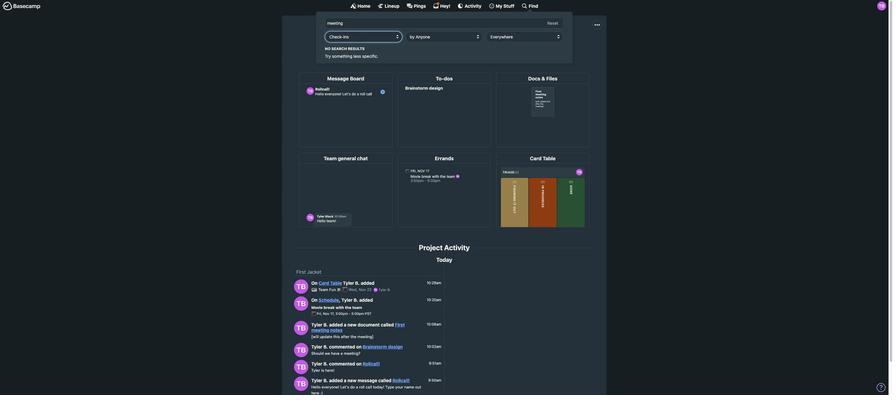 Task type: describe. For each thing, give the bounding box(es) containing it.
first jacket
[[297, 270, 322, 275]]

wed,
[[349, 288, 358, 293]]

1 vertical spatial activity
[[445, 244, 470, 252]]

your
[[396, 385, 404, 390]]

none reset field inside "main" element
[[545, 20, 562, 27]]

Search for… search field
[[325, 18, 564, 29]]

tyler for tyler b. added a new document called
[[312, 322, 323, 328]]

hey!
[[441, 3, 451, 9]]

rollcall! link for tyler b. commented on
[[363, 362, 380, 367]]

hey! button
[[433, 2, 451, 9]]

on for brainstorm
[[356, 345, 362, 350]]

am
[[432, 41, 439, 46]]

should
[[312, 352, 324, 356]]

activity link
[[458, 3, 482, 9]]

tyler black image for first meeting notes
[[294, 321, 309, 336]]

pings button
[[407, 3, 426, 9]]

strips
[[481, 41, 493, 46]]

first meeting notes link
[[312, 322, 405, 333]]

2 colors! from the left
[[540, 41, 555, 46]]

results
[[348, 46, 365, 51]]

with
[[336, 305, 344, 310]]

main element
[[0, 0, 889, 64]]

out
[[416, 385, 421, 390]]

b. for tyler b.
[[388, 288, 391, 292]]

today
[[437, 257, 453, 263]]

hello everyone! let's do a roll call today! type your name out here :)
[[312, 385, 421, 396]]

movie break with the team fri, nov 17, 3:00pm -     5:00pm pst
[[312, 305, 372, 316]]

a
[[520, 41, 523, 46]]

commented for rollcall!
[[329, 362, 355, 367]]

after
[[341, 335, 350, 340]]

let's for hello
[[341, 385, 349, 390]]

no
[[325, 46, 331, 51]]

today!
[[373, 385, 385, 390]]

tyler b.
[[378, 288, 391, 292]]

first meeting notes
[[312, 322, 405, 333]]

b. for tyler b. added a new message called rollcall!
[[324, 378, 328, 384]]

is
[[322, 368, 324, 373]]

card table link
[[319, 281, 342, 286]]

meeting]
[[358, 335, 374, 340]]

people on this project element
[[457, 47, 474, 66]]

-
[[349, 312, 351, 316]]

lineup link
[[378, 3, 400, 9]]

on for rollcall!
[[356, 362, 362, 367]]

no search results try something less specific.
[[325, 46, 379, 59]]

table
[[330, 281, 342, 286]]

hello
[[312, 385, 321, 390]]

schedule link
[[319, 298, 339, 303]]

9:51am
[[429, 362, 442, 366]]

activity inside "main" element
[[465, 3, 482, 9]]

movie break with the team link
[[312, 305, 362, 310]]

home
[[358, 3, 371, 9]]

lot
[[524, 41, 533, 46]]

project
[[419, 244, 443, 252]]

rabits
[[459, 41, 471, 46]]

:)
[[321, 391, 323, 396]]

tyler b. commented on brainstorm design
[[312, 345, 403, 350]]

meeting
[[312, 328, 329, 333]]

team
[[319, 288, 328, 293]]

1 colors! from the left
[[504, 41, 519, 46]]

[will update this after the meeting]
[[312, 335, 374, 340]]

roll
[[359, 385, 365, 390]]

brainstorm design link
[[363, 345, 403, 350]]

update
[[320, 335, 333, 340]]

b. for tyler b. added a new document called
[[324, 322, 328, 328]]

10:20am
[[427, 298, 442, 303]]

have
[[331, 352, 340, 356]]

tyler is here!
[[312, 368, 335, 373]]

new for document
[[348, 322, 357, 328]]

the inside movie break with the team fri, nov 17, 3:00pm -     5:00pm pst
[[345, 305, 352, 310]]

0 vertical spatial rollcall!
[[363, 362, 380, 367]]

here!
[[326, 368, 335, 373]]

create
[[347, 41, 360, 46]]

name
[[405, 385, 415, 390]]

5:00pm
[[352, 312, 364, 316]]

3 tyler black image from the top
[[294, 377, 309, 392]]

added down 22
[[360, 298, 373, 303]]

card
[[319, 281, 329, 286]]

2 and from the left
[[495, 41, 503, 46]]

tyler black image for on schedule ,       tyler b. added
[[294, 297, 309, 311]]

do
[[351, 385, 355, 390]]

first for first jacket
[[297, 270, 306, 275]]

design
[[388, 345, 403, 350]]

[will
[[312, 335, 319, 340]]

tyler right ,
[[342, 298, 353, 303]]

try something less specific. alert
[[325, 46, 564, 59]]

tyler b. added a new document called
[[312, 322, 395, 328]]

first jacket link
[[297, 270, 322, 275]]

17,
[[331, 312, 335, 316]]

should we have a meeting?
[[312, 352, 361, 356]]

10:08am element
[[427, 323, 442, 327]]

call
[[366, 385, 372, 390]]

search
[[332, 46, 347, 51]]

a inside hello everyone! let's do a roll call today! type your name out here :)
[[356, 385, 358, 390]]

company!
[[407, 41, 429, 46]]

1 and from the left
[[472, 41, 480, 46]]

the right after
[[351, 335, 357, 340]]

here
[[312, 391, 320, 396]]

10:28am
[[427, 281, 442, 286]]



Task type: locate. For each thing, give the bounding box(es) containing it.
schedule
[[319, 298, 339, 303]]

new down -
[[348, 322, 357, 328]]

0 horizontal spatial colors!
[[504, 41, 519, 46]]

10:02am
[[427, 345, 442, 349]]

0 horizontal spatial rollcall!
[[363, 362, 380, 367]]

b. up update
[[324, 322, 328, 328]]

0 vertical spatial on
[[312, 281, 318, 286]]

nov
[[359, 288, 366, 293], [323, 312, 330, 316]]

colors! left the a
[[504, 41, 519, 46]]

tyler black image for brainstorm design
[[294, 344, 309, 358]]

wed, nov 22
[[349, 288, 373, 293]]

tyler for tyler b.
[[379, 288, 387, 292]]

0 vertical spatial called
[[381, 322, 394, 328]]

commented up should we have a meeting?
[[329, 345, 355, 350]]

0 horizontal spatial nov
[[323, 312, 330, 316]]

0 horizontal spatial jacket
[[307, 270, 322, 275]]

1 vertical spatial on
[[356, 362, 362, 367]]

my stuff button
[[489, 3, 515, 9]]

1 horizontal spatial first
[[395, 322, 405, 328]]

None reset field
[[545, 20, 562, 27]]

brainstorm
[[363, 345, 387, 350]]

1 vertical spatial rollcall!
[[393, 378, 410, 384]]

rollcall! link
[[363, 362, 380, 367], [393, 378, 410, 384]]

1 vertical spatial tyler black image
[[294, 297, 309, 311]]

1 vertical spatial jacket
[[307, 270, 322, 275]]

activity
[[465, 3, 482, 9], [445, 244, 470, 252]]

,
[[339, 298, 341, 303]]

new for message
[[348, 378, 357, 384]]

0 vertical spatial tyler black image
[[294, 280, 309, 294]]

0 horizontal spatial of
[[393, 41, 398, 46]]

called right document
[[381, 322, 394, 328]]

9:51am element
[[429, 362, 442, 366]]

1 on from the top
[[356, 345, 362, 350]]

1 horizontal spatial rollcall!
[[393, 378, 410, 384]]

b. for tyler b. commented on brainstorm design
[[324, 345, 328, 350]]

commented down should we have a meeting?
[[329, 362, 355, 367]]

on card table tyler b. added
[[312, 281, 375, 286]]

b. for tyler b. commented on rollcall!
[[324, 362, 328, 367]]

find
[[529, 3, 539, 9]]

1 of from the left
[[393, 41, 398, 46]]

on left "card"
[[312, 281, 318, 286]]

fun
[[330, 288, 336, 293]]

on schedule ,       tyler b. added
[[312, 298, 373, 303]]

b. up the team
[[354, 298, 358, 303]]

tyler black image for rollcall!
[[294, 360, 309, 375]]

colors! right "lot"
[[540, 41, 555, 46]]

everyone!
[[322, 385, 340, 390]]

less
[[354, 54, 361, 59]]

1 vertical spatial nov
[[323, 312, 330, 316]]

tyler down the fri,
[[312, 322, 323, 328]]

called
[[381, 322, 394, 328], [379, 378, 392, 384]]

10:02am element
[[427, 345, 442, 349]]

1 on from the top
[[312, 281, 318, 286]]

project activity
[[419, 244, 470, 252]]

on for on schedule ,       tyler b. added
[[312, 298, 318, 303]]

tyler up wed,
[[343, 281, 354, 286]]

2 new from the top
[[348, 378, 357, 384]]

tyler for tyler is here!
[[312, 368, 320, 373]]

2 on from the top
[[356, 362, 362, 367]]

jacket for first jacket let's create the first jacket of the company! i am thinking rabits and strips and colors! a lot of colors!
[[441, 27, 471, 39]]

1 horizontal spatial and
[[495, 41, 503, 46]]

my
[[496, 3, 503, 9]]

tyler black image left "hello"
[[294, 377, 309, 392]]

rollcall! link up your
[[393, 378, 410, 384]]

10:08am
[[427, 323, 442, 327]]

rollcall! up your
[[393, 378, 410, 384]]

commented for brainstorm design
[[329, 345, 355, 350]]

called up type
[[379, 378, 392, 384]]

nov left 22
[[359, 288, 366, 293]]

and right strips at the top of the page
[[495, 41, 503, 46]]

the
[[361, 41, 368, 46], [399, 41, 406, 46], [345, 305, 352, 310], [351, 335, 357, 340]]

1 vertical spatial on
[[312, 298, 318, 303]]

b. up tyler is here!
[[324, 362, 328, 367]]

nov left '17,'
[[323, 312, 330, 316]]

the left company!
[[399, 41, 406, 46]]

first jacket let's create the first jacket of the company! i am thinking rabits and strips and colors! a lot of colors!
[[335, 27, 555, 46]]

a down tyler b. commented on rollcall!
[[344, 378, 347, 384]]

specific.
[[363, 54, 379, 59]]

thinking
[[440, 41, 457, 46]]

0 vertical spatial first
[[419, 27, 439, 39]]

a right have
[[341, 352, 343, 356]]

0 horizontal spatial and
[[472, 41, 480, 46]]

2 on from the top
[[312, 298, 318, 303]]

first inside first meeting notes
[[395, 322, 405, 328]]

2 horizontal spatial first
[[419, 27, 439, 39]]

we
[[325, 352, 330, 356]]

0 vertical spatial nov
[[359, 288, 366, 293]]

1 horizontal spatial jacket
[[441, 27, 471, 39]]

2 vertical spatial tyler black image
[[294, 377, 309, 392]]

commented
[[329, 345, 355, 350], [329, 362, 355, 367]]

switch accounts image
[[2, 1, 41, 11]]

i
[[430, 41, 431, 46]]

0 vertical spatial jacket
[[441, 27, 471, 39]]

1 vertical spatial let's
[[341, 385, 349, 390]]

tyler black image down "first jacket"
[[294, 280, 309, 294]]

tyler for tyler b. added a new message called rollcall!
[[312, 378, 323, 384]]

tyler b. commented on rollcall!
[[312, 362, 380, 367]]

on
[[312, 281, 318, 286], [312, 298, 318, 303]]

0 vertical spatial activity
[[465, 3, 482, 9]]

on down meeting?
[[356, 362, 362, 367]]

0 vertical spatial rollcall! link
[[363, 362, 380, 367]]

let's up search
[[335, 41, 345, 46]]

tyler up should
[[312, 345, 323, 350]]

nov inside movie break with the team fri, nov 17, 3:00pm -     5:00pm pst
[[323, 312, 330, 316]]

of right jacket
[[393, 41, 398, 46]]

team
[[353, 305, 362, 310]]

2 of from the left
[[534, 41, 539, 46]]

and
[[472, 41, 480, 46], [495, 41, 503, 46]]

0 vertical spatial on
[[356, 345, 362, 350]]

a right do
[[356, 385, 358, 390]]

jacket up 'thinking'
[[441, 27, 471, 39]]

of right "lot"
[[534, 41, 539, 46]]

first
[[370, 41, 378, 46]]

0 horizontal spatial rollcall! link
[[363, 362, 380, 367]]

on up 'movie'
[[312, 298, 318, 303]]

movie
[[312, 305, 323, 310]]

1 new from the top
[[348, 322, 357, 328]]

first inside first jacket let's create the first jacket of the company! i am thinking rabits and strips and colors! a lot of colors!
[[419, 27, 439, 39]]

tyler up "hello"
[[312, 378, 323, 384]]

0 vertical spatial new
[[348, 322, 357, 328]]

jacket inside first jacket let's create the first jacket of the company! i am thinking rabits and strips and colors! a lot of colors!
[[441, 27, 471, 39]]

a for tyler b. added a new document called
[[344, 322, 347, 328]]

fri,
[[317, 312, 322, 316]]

added down '17,'
[[329, 322, 343, 328]]

message
[[358, 378, 378, 384]]

let's left do
[[341, 385, 349, 390]]

activity up today
[[445, 244, 470, 252]]

1 commented from the top
[[329, 345, 355, 350]]

0 horizontal spatial first
[[297, 270, 306, 275]]

added up 22
[[361, 281, 375, 286]]

the up -
[[345, 305, 352, 310]]

tyler for tyler b. commented on brainstorm design
[[312, 345, 323, 350]]

tyler left the is
[[312, 368, 320, 373]]

10:28am element
[[427, 281, 442, 286]]

tyler black image
[[294, 280, 309, 294], [294, 297, 309, 311], [294, 377, 309, 392]]

and left strips at the top of the page
[[472, 41, 480, 46]]

9:50am element
[[429, 379, 442, 383]]

tyler right 22
[[379, 288, 387, 292]]

b. up we
[[324, 345, 328, 350]]

rollcall! link down brainstorm at the left
[[363, 362, 380, 367]]

1 horizontal spatial rollcall! link
[[393, 378, 410, 384]]

this
[[334, 335, 340, 340]]

on up meeting?
[[356, 345, 362, 350]]

on for on card table tyler b. added
[[312, 281, 318, 286]]

pings
[[414, 3, 426, 9]]

added up everyone! on the left bottom
[[329, 378, 343, 384]]

tyler black image
[[878, 1, 887, 10], [374, 288, 378, 292], [294, 321, 309, 336], [294, 344, 309, 358], [294, 360, 309, 375]]

tyler for tyler b. commented on rollcall!
[[312, 362, 323, 367]]

rollcall!
[[363, 362, 380, 367], [393, 378, 410, 384]]

tyler black image left 'movie'
[[294, 297, 309, 311]]

1 tyler black image from the top
[[294, 280, 309, 294]]

lineup
[[385, 3, 400, 9]]

9:50am
[[429, 379, 442, 383]]

let's
[[335, 41, 345, 46], [341, 385, 349, 390]]

added
[[361, 281, 375, 286], [360, 298, 373, 303], [329, 322, 343, 328], [329, 378, 343, 384]]

jacket up "card"
[[307, 270, 322, 275]]

1 horizontal spatial colors!
[[540, 41, 555, 46]]

my stuff
[[496, 3, 515, 9]]

notes
[[331, 328, 343, 333]]

of
[[393, 41, 398, 46], [534, 41, 539, 46]]

try
[[325, 54, 331, 59]]

tyler
[[343, 281, 354, 286], [379, 288, 387, 292], [342, 298, 353, 303], [312, 322, 323, 328], [312, 345, 323, 350], [312, 362, 323, 367], [312, 368, 320, 373], [312, 378, 323, 384]]

new
[[348, 322, 357, 328], [348, 378, 357, 384]]

team fun
[[319, 288, 337, 293]]

1 vertical spatial called
[[379, 378, 392, 384]]

stuff
[[504, 3, 515, 9]]

called for message
[[379, 378, 392, 384]]

rollcall! down brainstorm at the left
[[363, 362, 380, 367]]

jacket for first jacket
[[307, 270, 322, 275]]

2 vertical spatial first
[[395, 322, 405, 328]]

10:20am element
[[427, 298, 442, 303]]

tyler b. added a new message called rollcall!
[[312, 378, 410, 384]]

2 tyler black image from the top
[[294, 297, 309, 311]]

activity left my
[[465, 3, 482, 9]]

1 vertical spatial first
[[297, 270, 306, 275]]

tyler black image for on card table tyler b. added
[[294, 280, 309, 294]]

called for document
[[381, 322, 394, 328]]

tyler up the is
[[312, 362, 323, 367]]

the left first
[[361, 41, 368, 46]]

home link
[[351, 3, 371, 9]]

jacket
[[379, 41, 392, 46]]

pst
[[365, 312, 372, 316]]

find button
[[522, 3, 539, 9]]

let's for first
[[335, 41, 345, 46]]

22
[[367, 288, 372, 293]]

1 horizontal spatial nov
[[359, 288, 366, 293]]

first for first meeting notes
[[395, 322, 405, 328]]

b. right 22
[[388, 288, 391, 292]]

meeting?
[[344, 352, 361, 356]]

on
[[356, 345, 362, 350], [356, 362, 362, 367]]

let's inside hello everyone! let's do a roll call today! type your name out here :)
[[341, 385, 349, 390]]

first for first jacket let's create the first jacket of the company! i am thinking rabits and strips and colors! a lot of colors!
[[419, 27, 439, 39]]

0 vertical spatial commented
[[329, 345, 355, 350]]

1 vertical spatial new
[[348, 378, 357, 384]]

a for should we have a meeting?
[[341, 352, 343, 356]]

0 vertical spatial let's
[[335, 41, 345, 46]]

something
[[332, 54, 353, 59]]

a
[[344, 322, 347, 328], [341, 352, 343, 356], [344, 378, 347, 384], [356, 385, 358, 390]]

type
[[386, 385, 394, 390]]

a for tyler b. added a new message called rollcall!
[[344, 378, 347, 384]]

b. up everyone! on the left bottom
[[324, 378, 328, 384]]

1 horizontal spatial of
[[534, 41, 539, 46]]

1 vertical spatial commented
[[329, 362, 355, 367]]

a right "notes"
[[344, 322, 347, 328]]

2 commented from the top
[[329, 362, 355, 367]]

rollcall! link for tyler b. added a new message called
[[393, 378, 410, 384]]

let's inside first jacket let's create the first jacket of the company! i am thinking rabits and strips and colors! a lot of colors!
[[335, 41, 345, 46]]

break
[[324, 305, 335, 310]]

b. up wed, nov 22
[[355, 281, 360, 286]]

new up do
[[348, 378, 357, 384]]

1 vertical spatial rollcall! link
[[393, 378, 410, 384]]



Task type: vqa. For each thing, say whether or not it's contained in the screenshot.
Tyler B. commented on Rollcall!
yes



